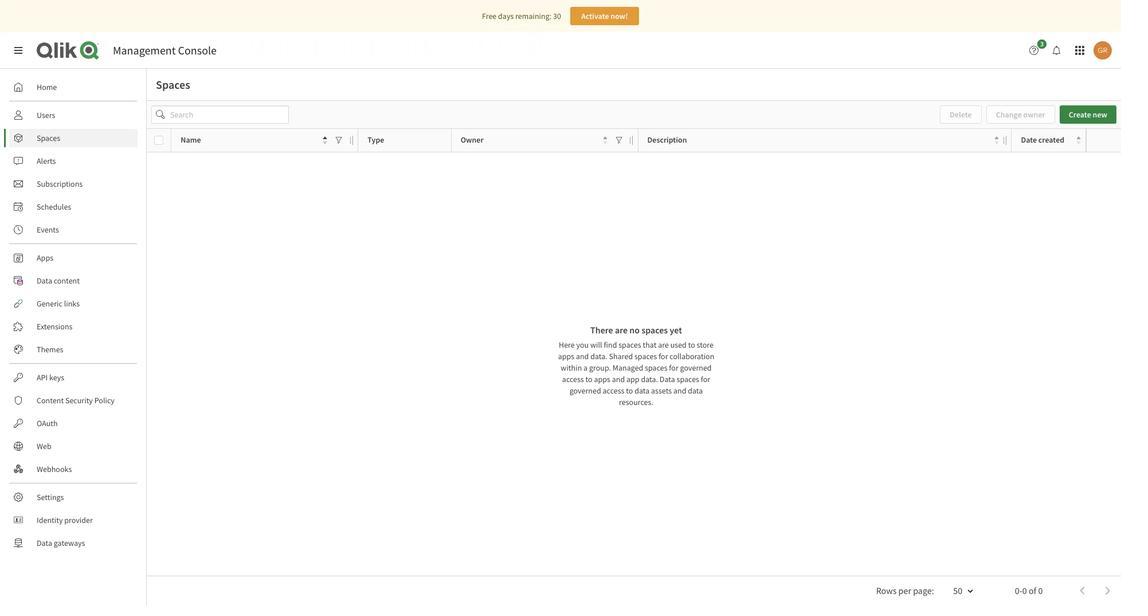 Task type: vqa. For each thing, say whether or not it's contained in the screenshot.
Analytics
no



Task type: describe. For each thing, give the bounding box(es) containing it.
there are no spaces yet here you will find spaces that are used to store apps and data. shared spaces for collaboration within a group. managed spaces for governed access to apps and app data. data spaces for governed access to data assets and data resources.
[[558, 324, 714, 407]]

1 data from the left
[[635, 385, 650, 396]]

spaces down collaboration
[[677, 374, 699, 384]]

apps link
[[9, 249, 138, 267]]

provider
[[64, 515, 93, 526]]

schedules
[[37, 202, 71, 212]]

free
[[482, 11, 497, 21]]

home link
[[9, 78, 138, 96]]

alerts link
[[9, 152, 138, 170]]

settings
[[37, 492, 64, 503]]

api keys link
[[9, 369, 138, 387]]

alerts
[[37, 156, 56, 166]]

days
[[498, 11, 514, 21]]

0 horizontal spatial governed
[[570, 385, 601, 396]]

owner
[[461, 135, 484, 145]]

rows
[[876, 585, 897, 596]]

0 vertical spatial are
[[615, 324, 628, 336]]

data for data content
[[37, 276, 52, 286]]

of
[[1029, 585, 1037, 596]]

gateways
[[54, 538, 85, 549]]

Search text field
[[151, 105, 289, 124]]

content security policy link
[[9, 392, 138, 410]]

keys
[[49, 373, 64, 383]]

a
[[584, 363, 588, 373]]

50
[[953, 585, 963, 596]]

identity provider link
[[9, 511, 138, 530]]

yet
[[670, 324, 682, 336]]

1 vertical spatial to
[[586, 374, 593, 384]]

0 vertical spatial for
[[659, 351, 668, 361]]

home
[[37, 82, 57, 92]]

spaces up assets
[[645, 363, 668, 373]]

date created button
[[1021, 133, 1081, 148]]

2 data from the left
[[688, 385, 703, 396]]

2 0 from the left
[[1038, 585, 1043, 596]]

console
[[178, 43, 217, 57]]

1 horizontal spatial are
[[658, 340, 669, 350]]

create new button
[[1060, 105, 1117, 124]]

date
[[1021, 135, 1037, 145]]

users
[[37, 110, 55, 120]]

free days remaining: 30
[[482, 11, 561, 21]]

rows per page:
[[876, 585, 934, 596]]

type
[[368, 135, 384, 145]]

extensions link
[[9, 318, 138, 336]]

identity provider
[[37, 515, 93, 526]]

used
[[670, 340, 687, 350]]

generic
[[37, 299, 62, 309]]

find
[[604, 340, 617, 350]]

0 vertical spatial access
[[562, 374, 584, 384]]

that
[[643, 340, 657, 350]]

greg robinson image
[[1094, 41, 1112, 60]]

data gateways
[[37, 538, 85, 549]]

0 vertical spatial to
[[688, 340, 695, 350]]

0-0 of 0
[[1015, 585, 1043, 596]]

collaboration
[[670, 351, 714, 361]]

webhooks
[[37, 464, 72, 475]]

0 vertical spatial and
[[576, 351, 589, 361]]

web link
[[9, 437, 138, 456]]

per
[[899, 585, 911, 596]]

api
[[37, 373, 48, 383]]

links
[[64, 299, 80, 309]]

1 horizontal spatial access
[[603, 385, 624, 396]]

close sidebar menu image
[[14, 46, 23, 55]]

oauth link
[[9, 414, 138, 433]]

description
[[647, 135, 687, 145]]

spaces inside navigation pane element
[[37, 133, 60, 143]]

management console element
[[113, 43, 217, 57]]

themes
[[37, 345, 63, 355]]

owner button
[[461, 133, 607, 148]]

activate
[[581, 11, 609, 21]]

spaces up shared
[[619, 340, 641, 350]]

date created
[[1021, 135, 1065, 145]]

content
[[37, 396, 64, 406]]

0 horizontal spatial data.
[[590, 351, 607, 361]]

3 button
[[1025, 40, 1050, 60]]

0 horizontal spatial apps
[[558, 351, 574, 361]]

2 vertical spatial to
[[626, 385, 633, 396]]

1 horizontal spatial for
[[669, 363, 679, 373]]

now!
[[611, 11, 628, 21]]

within
[[561, 363, 582, 373]]

apps
[[37, 253, 53, 263]]

0 vertical spatial spaces
[[156, 77, 190, 92]]

1 horizontal spatial data.
[[641, 374, 658, 384]]



Task type: locate. For each thing, give the bounding box(es) containing it.
governed
[[680, 363, 712, 373], [570, 385, 601, 396]]

1 vertical spatial governed
[[570, 385, 601, 396]]

0 horizontal spatial data
[[635, 385, 650, 396]]

50 button
[[940, 582, 981, 602]]

1 horizontal spatial spaces
[[156, 77, 190, 92]]

web
[[37, 441, 51, 452]]

1 horizontal spatial governed
[[680, 363, 712, 373]]

0-
[[1015, 585, 1022, 596]]

1 horizontal spatial data
[[688, 385, 703, 396]]

0 horizontal spatial for
[[659, 351, 668, 361]]

management console
[[113, 43, 217, 57]]

0 left "of"
[[1022, 585, 1027, 596]]

resources.
[[619, 397, 653, 407]]

spaces up the alerts
[[37, 133, 60, 143]]

1 vertical spatial data
[[660, 374, 675, 384]]

0 horizontal spatial and
[[576, 351, 589, 361]]

0 horizontal spatial are
[[615, 324, 628, 336]]

oauth
[[37, 418, 58, 429]]

data
[[37, 276, 52, 286], [660, 374, 675, 384], [37, 538, 52, 549]]

1 horizontal spatial and
[[612, 374, 625, 384]]

events
[[37, 225, 59, 235]]

and right assets
[[673, 385, 686, 396]]

0 vertical spatial data.
[[590, 351, 607, 361]]

name
[[181, 135, 201, 145]]

0 horizontal spatial spaces
[[37, 133, 60, 143]]

identity
[[37, 515, 63, 526]]

store
[[697, 340, 714, 350]]

data up resources.
[[635, 385, 650, 396]]

governed down collaboration
[[680, 363, 712, 373]]

data content link
[[9, 272, 138, 290]]

data content
[[37, 276, 80, 286]]

and down you
[[576, 351, 589, 361]]

data for data gateways
[[37, 538, 52, 549]]

2 vertical spatial and
[[673, 385, 686, 396]]

content
[[54, 276, 80, 286]]

to
[[688, 340, 695, 350], [586, 374, 593, 384], [626, 385, 633, 396]]

data down identity
[[37, 538, 52, 549]]

webhooks link
[[9, 460, 138, 479]]

0 vertical spatial governed
[[680, 363, 712, 373]]

0 right "of"
[[1038, 585, 1043, 596]]

data. right 'app'
[[641, 374, 658, 384]]

data inside data content link
[[37, 276, 52, 286]]

2 vertical spatial for
[[701, 374, 710, 384]]

api keys
[[37, 373, 64, 383]]

managed
[[613, 363, 643, 373]]

1 vertical spatial are
[[658, 340, 669, 350]]

apps down here
[[558, 351, 574, 361]]

0 horizontal spatial to
[[586, 374, 593, 384]]

0 vertical spatial apps
[[558, 351, 574, 361]]

events link
[[9, 221, 138, 239]]

data gateways link
[[9, 534, 138, 553]]

create
[[1069, 109, 1091, 120]]

create new
[[1069, 109, 1107, 120]]

data inside data gateways link
[[37, 538, 52, 549]]

spaces up that at right
[[642, 324, 668, 336]]

0 horizontal spatial 0
[[1022, 585, 1027, 596]]

description button
[[647, 133, 999, 148]]

activate now!
[[581, 11, 628, 21]]

assets
[[651, 385, 672, 396]]

2 horizontal spatial to
[[688, 340, 695, 350]]

1 vertical spatial for
[[669, 363, 679, 373]]

data.
[[590, 351, 607, 361], [641, 374, 658, 384]]

navigation pane element
[[0, 73, 146, 557]]

here
[[559, 340, 575, 350]]

content security policy
[[37, 396, 115, 406]]

spaces
[[156, 77, 190, 92], [37, 133, 60, 143]]

shared
[[609, 351, 633, 361]]

apps
[[558, 351, 574, 361], [594, 374, 610, 384]]

3
[[1040, 40, 1044, 48]]

1 horizontal spatial 0
[[1038, 585, 1043, 596]]

0
[[1022, 585, 1027, 596], [1038, 585, 1043, 596]]

access up resources.
[[603, 385, 624, 396]]

remaining:
[[515, 11, 552, 21]]

there
[[590, 324, 613, 336]]

name button
[[181, 133, 327, 148]]

2 horizontal spatial for
[[701, 374, 710, 384]]

1 vertical spatial data.
[[641, 374, 658, 384]]

generic links link
[[9, 295, 138, 313]]

you
[[576, 340, 589, 350]]

1 vertical spatial apps
[[594, 374, 610, 384]]

policy
[[94, 396, 115, 406]]

1 vertical spatial spaces
[[37, 133, 60, 143]]

management
[[113, 43, 176, 57]]

activate now! link
[[570, 7, 639, 25]]

are left no
[[615, 324, 628, 336]]

group.
[[589, 363, 611, 373]]

data left content
[[37, 276, 52, 286]]

to up collaboration
[[688, 340, 695, 350]]

2 vertical spatial data
[[37, 538, 52, 549]]

themes link
[[9, 340, 138, 359]]

are
[[615, 324, 628, 336], [658, 340, 669, 350]]

subscriptions
[[37, 179, 83, 189]]

will
[[590, 340, 602, 350]]

governed down a in the bottom right of the page
[[570, 385, 601, 396]]

spaces down that at right
[[635, 351, 657, 361]]

security
[[65, 396, 93, 406]]

no
[[630, 324, 640, 336]]

extensions
[[37, 322, 72, 332]]

access
[[562, 374, 584, 384], [603, 385, 624, 396]]

data. up group.
[[590, 351, 607, 361]]

page:
[[913, 585, 934, 596]]

data up assets
[[660, 374, 675, 384]]

spaces down management console
[[156, 77, 190, 92]]

access down within
[[562, 374, 584, 384]]

1 horizontal spatial to
[[626, 385, 633, 396]]

spaces link
[[9, 129, 138, 147]]

1 0 from the left
[[1022, 585, 1027, 596]]

new
[[1093, 109, 1107, 120]]

30
[[553, 11, 561, 21]]

generic links
[[37, 299, 80, 309]]

and left 'app'
[[612, 374, 625, 384]]

1 vertical spatial access
[[603, 385, 624, 396]]

data inside there are no spaces yet here you will find spaces that are used to store apps and data. shared spaces for collaboration within a group. managed spaces for governed access to apps and app data. data spaces for governed access to data assets and data resources.
[[660, 374, 675, 384]]

schedules link
[[9, 198, 138, 216]]

1 vertical spatial and
[[612, 374, 625, 384]]

2 horizontal spatial and
[[673, 385, 686, 396]]

to down a in the bottom right of the page
[[586, 374, 593, 384]]

0 horizontal spatial access
[[562, 374, 584, 384]]

data
[[635, 385, 650, 396], [688, 385, 703, 396]]

0 vertical spatial data
[[37, 276, 52, 286]]

spaces
[[642, 324, 668, 336], [619, 340, 641, 350], [635, 351, 657, 361], [645, 363, 668, 373], [677, 374, 699, 384]]

to down 'app'
[[626, 385, 633, 396]]

settings link
[[9, 488, 138, 507]]

apps down group.
[[594, 374, 610, 384]]

app
[[627, 374, 639, 384]]

data right assets
[[688, 385, 703, 396]]

1 horizontal spatial apps
[[594, 374, 610, 384]]

are right that at right
[[658, 340, 669, 350]]



